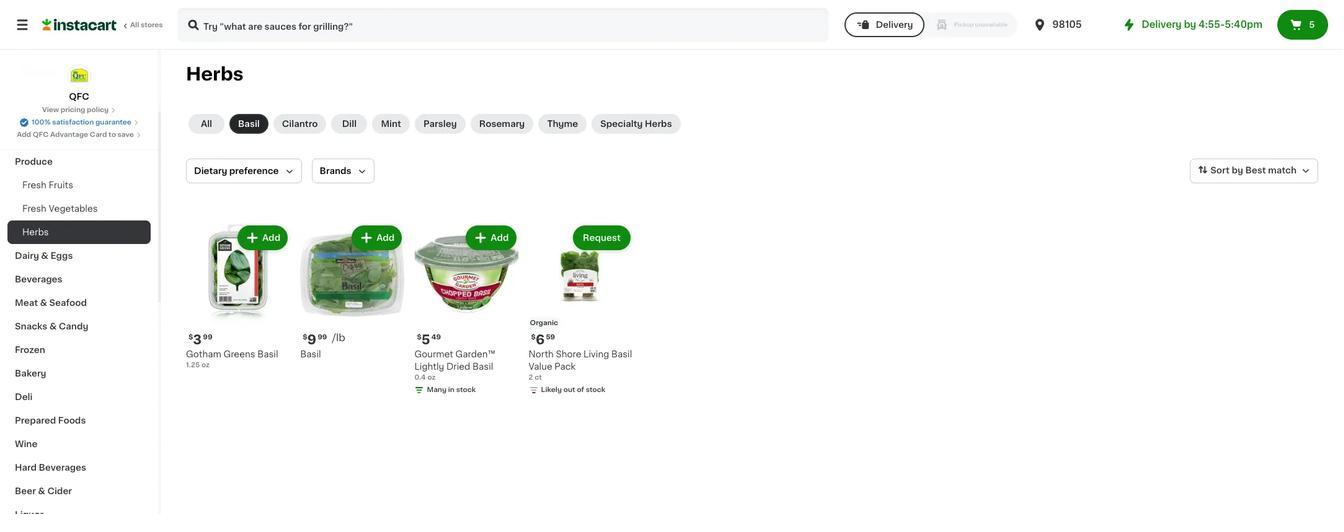 Task type: locate. For each thing, give the bounding box(es) containing it.
fresh fruits
[[22, 181, 73, 190]]

product group
[[186, 223, 290, 371], [300, 223, 405, 361], [415, 223, 519, 398], [529, 223, 633, 398]]

2 99 from the left
[[318, 335, 327, 341]]

recipes
[[15, 110, 51, 119]]

1 horizontal spatial 5
[[1310, 20, 1316, 29]]

by right the sort
[[1232, 166, 1244, 175]]

100% satisfaction guarantee button
[[19, 115, 139, 128]]

1 horizontal spatial 99
[[318, 335, 327, 341]]

meat & seafood
[[15, 299, 87, 308]]

5 inside button
[[1310, 20, 1316, 29]]

1 horizontal spatial add button
[[353, 227, 401, 249]]

2 product group from the left
[[300, 223, 405, 361]]

delivery by 4:55-5:40pm
[[1142, 20, 1263, 29]]

1 add button from the left
[[239, 227, 287, 249]]

basil down the garden™
[[473, 363, 494, 372]]

4 $ from the left
[[531, 335, 536, 341]]

100% satisfaction guarantee
[[32, 119, 131, 126]]

1 vertical spatial herbs
[[645, 120, 672, 128]]

0 vertical spatial all
[[130, 22, 139, 29]]

beverages
[[15, 275, 62, 284], [39, 464, 86, 473]]

thyme
[[547, 120, 578, 128]]

99 for 9
[[318, 335, 327, 341]]

$ inside $ 9 99 /lb
[[303, 335, 307, 341]]

Best match Sort by field
[[1191, 159, 1319, 184]]

all inside all "link"
[[201, 120, 212, 128]]

1 vertical spatial all
[[201, 120, 212, 128]]

product group containing 5
[[415, 223, 519, 398]]

1 horizontal spatial delivery
[[1142, 20, 1182, 29]]

0 vertical spatial qfc
[[69, 92, 89, 101]]

brands button
[[312, 159, 374, 184]]

herbs right 'specialty'
[[645, 120, 672, 128]]

& for beer
[[38, 488, 45, 496]]

basil inside "gotham greens basil 1.25 oz"
[[258, 351, 278, 359]]

1 horizontal spatial stock
[[586, 387, 606, 394]]

1 vertical spatial qfc
[[33, 132, 49, 138]]

$ 5 49
[[417, 334, 441, 347]]

frozen
[[15, 346, 45, 355]]

add qfc advantage card to save link
[[17, 130, 141, 140]]

fresh down fresh fruits at the left
[[22, 205, 46, 213]]

3 $ from the left
[[417, 335, 422, 341]]

add
[[17, 132, 31, 138], [262, 234, 281, 243], [377, 234, 395, 243], [491, 234, 509, 243]]

0 horizontal spatial delivery
[[876, 20, 914, 29]]

by
[[1185, 20, 1197, 29], [1232, 166, 1244, 175]]

beverages down dairy & eggs
[[15, 275, 62, 284]]

fresh vegetables link
[[7, 197, 151, 221]]

all left stores
[[130, 22, 139, 29]]

0 horizontal spatial oz
[[202, 362, 210, 369]]

5:40pm
[[1225, 20, 1263, 29]]

& left eggs
[[41, 252, 48, 261]]

many
[[427, 387, 447, 394]]

1 99 from the left
[[203, 335, 213, 341]]

2 add button from the left
[[353, 227, 401, 249]]

delivery for delivery by 4:55-5:40pm
[[1142, 20, 1182, 29]]

1 stock from the left
[[456, 387, 476, 394]]

bakery
[[15, 370, 46, 378]]

0 horizontal spatial stock
[[456, 387, 476, 394]]

foods
[[58, 417, 86, 426]]

$ inside $ 5 49
[[417, 335, 422, 341]]

product group containing 9
[[300, 223, 405, 361]]

3 product group from the left
[[415, 223, 519, 398]]

parsley
[[424, 120, 457, 128]]

99 inside $ 3 99
[[203, 335, 213, 341]]

3 add button from the left
[[467, 227, 515, 249]]

0 vertical spatial 5
[[1310, 20, 1316, 29]]

0 vertical spatial oz
[[202, 362, 210, 369]]

gourmet
[[415, 351, 454, 359]]

beverages up cider
[[39, 464, 86, 473]]

9
[[307, 334, 317, 347]]

0 horizontal spatial herbs
[[22, 228, 49, 237]]

1 vertical spatial by
[[1232, 166, 1244, 175]]

hard
[[15, 464, 37, 473]]

dietary
[[194, 167, 227, 176]]

mint
[[381, 120, 401, 128]]

basil
[[238, 120, 260, 128], [258, 351, 278, 359], [300, 351, 321, 359], [612, 351, 632, 359], [473, 363, 494, 372]]

view pricing policy
[[42, 107, 109, 114]]

add for 5
[[491, 234, 509, 243]]

oz down gotham
[[202, 362, 210, 369]]

qfc down 100%
[[33, 132, 49, 138]]

delivery for delivery
[[876, 20, 914, 29]]

herbs up dairy & eggs
[[22, 228, 49, 237]]

dietary preference button
[[186, 159, 302, 184]]

2
[[529, 375, 533, 382]]

1 horizontal spatial by
[[1232, 166, 1244, 175]]

pack
[[555, 363, 576, 372]]

add for 3
[[262, 234, 281, 243]]

1 horizontal spatial all
[[201, 120, 212, 128]]

prepared
[[15, 417, 56, 426]]

service type group
[[845, 12, 1018, 37]]

basil inside north shore living basil value pack 2 ct
[[612, 351, 632, 359]]

0 horizontal spatial all
[[130, 22, 139, 29]]

beer & cider
[[15, 488, 72, 496]]

& left the candy
[[49, 323, 57, 331]]

$ inside $ 3 99
[[189, 335, 193, 341]]

1 vertical spatial 5
[[422, 334, 430, 347]]

oz inside gourmet garden™ lightly dried basil 0.4 oz
[[428, 375, 436, 382]]

0 vertical spatial fresh
[[22, 181, 46, 190]]

0 vertical spatial herbs
[[186, 65, 244, 83]]

0 vertical spatial by
[[1185, 20, 1197, 29]]

fresh down produce
[[22, 181, 46, 190]]

all left basil link
[[201, 120, 212, 128]]

$ 3 99
[[189, 334, 213, 347]]

cider
[[47, 488, 72, 496]]

by left 4:55-
[[1185, 20, 1197, 29]]

recipes link
[[7, 103, 151, 127]]

1 product group from the left
[[186, 223, 290, 371]]

wine
[[15, 440, 37, 449]]

stock right in
[[456, 387, 476, 394]]

$9.99 per pound element
[[300, 333, 405, 349]]

oz down lightly
[[428, 375, 436, 382]]

advantage
[[50, 132, 88, 138]]

$ up gotham
[[189, 335, 193, 341]]

basil right greens
[[258, 351, 278, 359]]

99 right "3"
[[203, 335, 213, 341]]

hard beverages link
[[7, 457, 151, 480]]

2 horizontal spatial herbs
[[645, 120, 672, 128]]

& for snacks
[[49, 323, 57, 331]]

0 horizontal spatial 5
[[422, 334, 430, 347]]

product group containing 6
[[529, 223, 633, 398]]

& right meat
[[40, 299, 47, 308]]

5
[[1310, 20, 1316, 29], [422, 334, 430, 347]]

all for all stores
[[130, 22, 139, 29]]

& inside 'link'
[[38, 488, 45, 496]]

save
[[118, 132, 134, 138]]

herbs up all "link"
[[186, 65, 244, 83]]

1 horizontal spatial oz
[[428, 375, 436, 382]]

$ inside $ 6 59
[[531, 335, 536, 341]]

$ left 49
[[417, 335, 422, 341]]

frozen link
[[7, 339, 151, 362]]

dairy & eggs link
[[7, 244, 151, 268]]

all link
[[189, 114, 225, 134]]

all
[[130, 22, 139, 29], [201, 120, 212, 128]]

delivery inside 'button'
[[876, 20, 914, 29]]

best
[[1246, 166, 1267, 175]]

$ for 5
[[417, 335, 422, 341]]

99 right 9
[[318, 335, 327, 341]]

gotham
[[186, 351, 221, 359]]

meat
[[15, 299, 38, 308]]

3
[[193, 334, 202, 347]]

2 fresh from the top
[[22, 205, 46, 213]]

1 vertical spatial fresh
[[22, 205, 46, 213]]

stock
[[456, 387, 476, 394], [586, 387, 606, 394]]

basil right living on the left of the page
[[612, 351, 632, 359]]

2 $ from the left
[[303, 335, 307, 341]]

1 $ from the left
[[189, 335, 193, 341]]

& right beer
[[38, 488, 45, 496]]

None search field
[[177, 7, 829, 42]]

2 horizontal spatial add button
[[467, 227, 515, 249]]

1 vertical spatial oz
[[428, 375, 436, 382]]

98105
[[1053, 20, 1082, 29]]

0 horizontal spatial by
[[1185, 20, 1197, 29]]

4 product group from the left
[[529, 223, 633, 398]]

again
[[63, 42, 87, 50]]

brands
[[320, 167, 352, 176]]

dairy
[[15, 252, 39, 261]]

1 fresh from the top
[[22, 181, 46, 190]]

$ left /lb
[[303, 335, 307, 341]]

99 inside $ 9 99 /lb
[[318, 335, 327, 341]]

all inside all stores 'link'
[[130, 22, 139, 29]]

$ left 59
[[531, 335, 536, 341]]

by for delivery
[[1185, 20, 1197, 29]]

0 horizontal spatial 99
[[203, 335, 213, 341]]

fresh for fresh vegetables
[[22, 205, 46, 213]]

basil link
[[230, 114, 269, 134]]

gourmet garden™ lightly dried basil 0.4 oz
[[415, 351, 496, 382]]

many in stock
[[427, 387, 476, 394]]

1 horizontal spatial herbs
[[186, 65, 244, 83]]

qfc up "view pricing policy" link
[[69, 92, 89, 101]]

stock right of
[[586, 387, 606, 394]]

6
[[536, 334, 545, 347]]

fresh vegetables
[[22, 205, 98, 213]]

snacks & candy link
[[7, 315, 151, 339]]

product group containing 3
[[186, 223, 290, 371]]

satisfaction
[[52, 119, 94, 126]]

by inside field
[[1232, 166, 1244, 175]]

0 horizontal spatial qfc
[[33, 132, 49, 138]]

2 stock from the left
[[586, 387, 606, 394]]

north
[[529, 351, 554, 359]]

in
[[448, 387, 455, 394]]

organic
[[530, 320, 558, 327]]

1 horizontal spatial qfc
[[69, 92, 89, 101]]

$ 9 99 /lb
[[303, 333, 346, 347]]

0 horizontal spatial add button
[[239, 227, 287, 249]]



Task type: vqa. For each thing, say whether or not it's contained in the screenshot.
rightmost All
yes



Task type: describe. For each thing, give the bounding box(es) containing it.
parsley link
[[415, 114, 466, 134]]

specialty
[[601, 120, 643, 128]]

4:55-
[[1199, 20, 1225, 29]]

& for meat
[[40, 299, 47, 308]]

all for all
[[201, 120, 212, 128]]

basil right all "link"
[[238, 120, 260, 128]]

pricing
[[61, 107, 85, 114]]

dill
[[342, 120, 357, 128]]

lists link
[[7, 58, 151, 83]]

greens
[[224, 351, 255, 359]]

$ for 9
[[303, 335, 307, 341]]

add button for 3
[[239, 227, 287, 249]]

rosemary link
[[471, 114, 534, 134]]

oz inside "gotham greens basil 1.25 oz"
[[202, 362, 210, 369]]

qfc logo image
[[67, 65, 91, 88]]

thanksgiving link
[[7, 127, 151, 150]]

& for dairy
[[41, 252, 48, 261]]

2 vertical spatial herbs
[[22, 228, 49, 237]]

cilantro link
[[273, 114, 327, 134]]

meat & seafood link
[[7, 292, 151, 315]]

rosemary
[[479, 120, 525, 128]]

deli
[[15, 393, 33, 402]]

out
[[564, 387, 576, 394]]

delivery button
[[845, 12, 925, 37]]

basil down 9
[[300, 351, 321, 359]]

specialty herbs link
[[592, 114, 681, 134]]

prepared foods link
[[7, 409, 151, 433]]

policy
[[87, 107, 109, 114]]

beverages link
[[7, 268, 151, 292]]

beer
[[15, 488, 36, 496]]

snacks
[[15, 323, 47, 331]]

basil inside gourmet garden™ lightly dried basil 0.4 oz
[[473, 363, 494, 372]]

hard beverages
[[15, 464, 86, 473]]

living
[[584, 351, 609, 359]]

0 vertical spatial beverages
[[15, 275, 62, 284]]

buy it again link
[[7, 34, 151, 58]]

bakery link
[[7, 362, 151, 386]]

produce
[[15, 158, 53, 166]]

cilantro
[[282, 120, 318, 128]]

specialty herbs
[[601, 120, 672, 128]]

add for /lb
[[377, 234, 395, 243]]

all stores link
[[42, 7, 164, 42]]

1.25
[[186, 362, 200, 369]]

5 inside product group
[[422, 334, 430, 347]]

$ for 6
[[531, 335, 536, 341]]

likely out of stock
[[541, 387, 606, 394]]

qfc link
[[67, 65, 91, 103]]

dill link
[[332, 114, 368, 134]]

to
[[109, 132, 116, 138]]

herbs inside "link"
[[645, 120, 672, 128]]

delivery by 4:55-5:40pm link
[[1123, 17, 1263, 32]]

$ for 3
[[189, 335, 193, 341]]

mint link
[[372, 114, 410, 134]]

eggs
[[50, 252, 73, 261]]

preference
[[229, 167, 279, 176]]

all stores
[[130, 22, 163, 29]]

dried
[[447, 363, 471, 372]]

guarantee
[[96, 119, 131, 126]]

deli link
[[7, 386, 151, 409]]

49
[[432, 335, 441, 341]]

seafood
[[49, 299, 87, 308]]

vegetables
[[49, 205, 98, 213]]

instacart logo image
[[42, 17, 117, 32]]

by for sort
[[1232, 166, 1244, 175]]

beer & cider link
[[7, 480, 151, 504]]

candy
[[59, 323, 88, 331]]

view pricing policy link
[[42, 105, 116, 115]]

ct
[[535, 375, 542, 382]]

produce link
[[7, 150, 151, 174]]

1 vertical spatial beverages
[[39, 464, 86, 473]]

sort by
[[1211, 166, 1244, 175]]

fresh for fresh fruits
[[22, 181, 46, 190]]

99 for 3
[[203, 335, 213, 341]]

stores
[[141, 22, 163, 29]]

of
[[577, 387, 585, 394]]

0.4
[[415, 375, 426, 382]]

$ 6 59
[[531, 334, 555, 347]]

buy
[[35, 42, 52, 50]]

add qfc advantage card to save
[[17, 132, 134, 138]]

/lb
[[332, 333, 346, 343]]

value
[[529, 363, 553, 372]]

fruits
[[49, 181, 73, 190]]

match
[[1269, 166, 1297, 175]]

shore
[[556, 351, 582, 359]]

request button
[[575, 227, 630, 249]]

card
[[90, 132, 107, 138]]

dietary preference
[[194, 167, 279, 176]]

garden™
[[456, 351, 496, 359]]

buy it again
[[35, 42, 87, 50]]

lists
[[35, 66, 56, 75]]

thanksgiving
[[15, 134, 74, 143]]

fresh fruits link
[[7, 174, 151, 197]]

Search field
[[179, 9, 828, 41]]

100%
[[32, 119, 51, 126]]

add button for 5
[[467, 227, 515, 249]]



